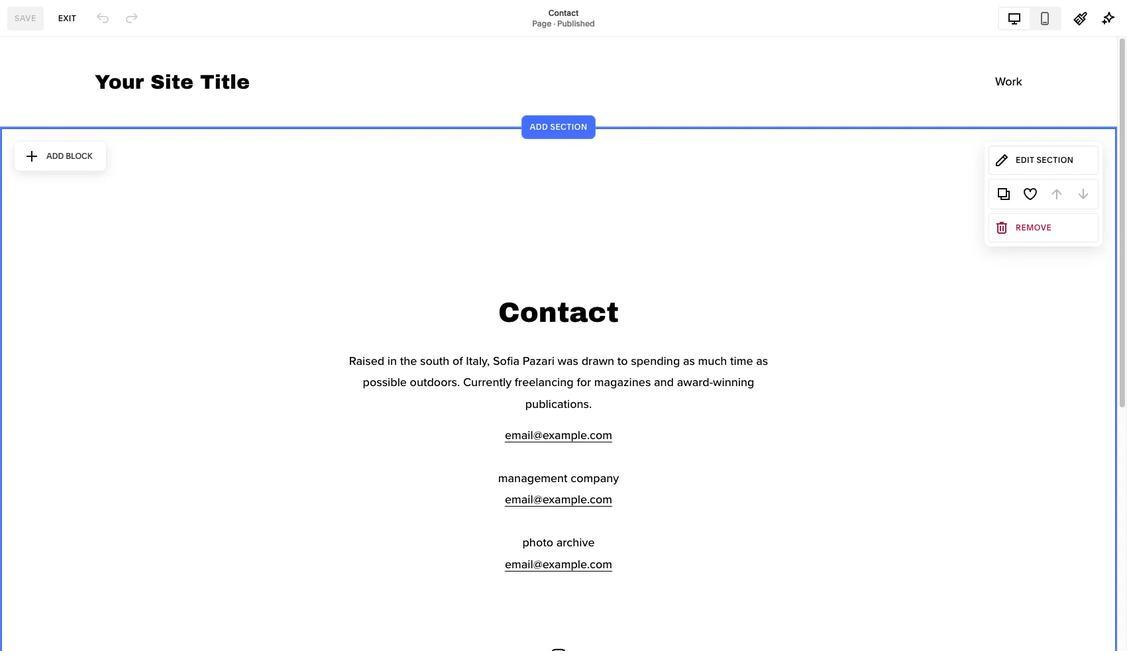 Task type: vqa. For each thing, say whether or not it's contained in the screenshot.
"Section" within Add Section button
yes



Task type: describe. For each thing, give the bounding box(es) containing it.
remove
[[1016, 223, 1052, 233]]

add for add block
[[46, 151, 64, 161]]

analytics link
[[22, 177, 147, 193]]

remove button
[[989, 214, 1099, 243]]

add section
[[530, 122, 587, 132]]

contacts link
[[22, 153, 147, 169]]

edit
[[1016, 155, 1034, 165]]

page
[[532, 18, 552, 28]]

move section down image
[[1076, 187, 1091, 202]]

section for add section
[[550, 122, 587, 132]]

save
[[15, 13, 36, 23]]

add block
[[46, 151, 93, 161]]

add section button
[[522, 115, 595, 139]]

save button
[[7, 6, 44, 30]]



Task type: locate. For each thing, give the bounding box(es) containing it.
marketing link
[[22, 129, 147, 145]]

0 horizontal spatial section
[[550, 122, 587, 132]]

1 horizontal spatial section
[[1037, 155, 1074, 165]]

analytics
[[22, 178, 68, 191]]

exit
[[58, 13, 76, 23]]

contact page · published
[[532, 8, 595, 28]]

toolbar
[[989, 179, 1099, 210]]

add for add section
[[530, 122, 548, 132]]

duplicate section image
[[997, 187, 1011, 202]]

add
[[530, 122, 548, 132], [46, 151, 64, 161]]

section inside 'button'
[[1037, 155, 1074, 165]]

block
[[66, 151, 93, 161]]

edit section button
[[989, 146, 1099, 175]]

section inside button
[[550, 122, 587, 132]]

1 vertical spatial section
[[1037, 155, 1074, 165]]

tab list
[[999, 8, 1060, 29]]

1 vertical spatial add
[[46, 151, 64, 161]]

0 vertical spatial add
[[530, 122, 548, 132]]

contacts
[[22, 154, 68, 167]]

section for edit section
[[1037, 155, 1074, 165]]

exit button
[[51, 6, 84, 30]]

published
[[557, 18, 595, 28]]

add inside button
[[530, 122, 548, 132]]

section
[[550, 122, 587, 132], [1037, 155, 1074, 165]]

0 horizontal spatial add
[[46, 151, 64, 161]]

1 horizontal spatial add
[[530, 122, 548, 132]]

contact
[[548, 8, 579, 18]]

save section image
[[1023, 187, 1038, 202]]

move section up image
[[1050, 187, 1064, 202]]

add inside button
[[46, 151, 64, 161]]

edit section
[[1016, 155, 1074, 165]]

·
[[553, 18, 555, 28]]

0 vertical spatial section
[[550, 122, 587, 132]]

marketing
[[22, 130, 73, 143]]

add block button
[[17, 145, 103, 168]]



